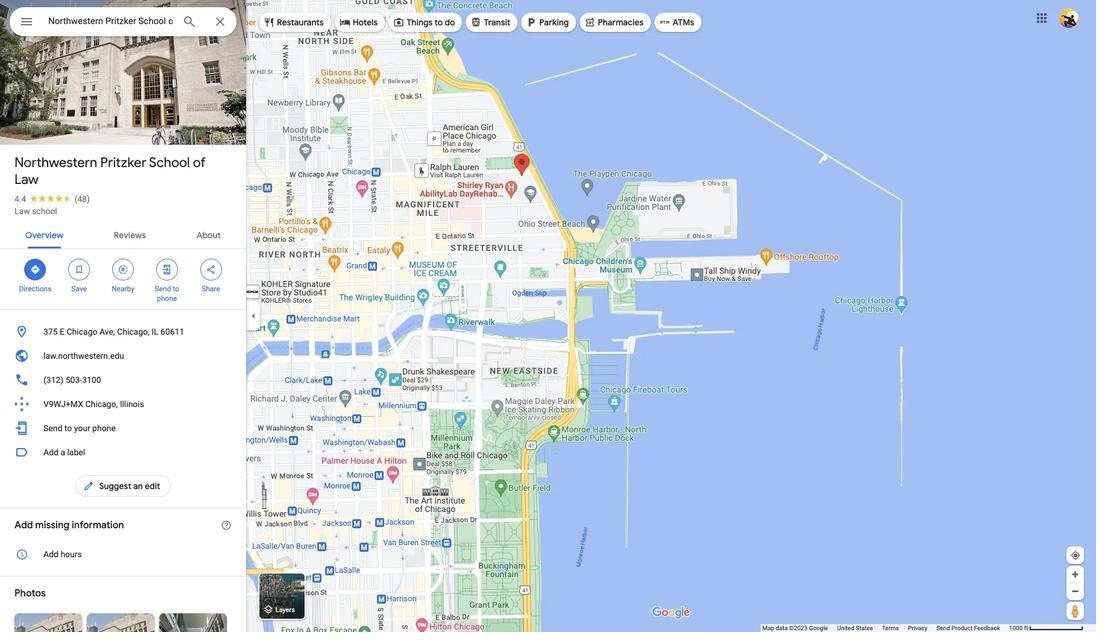 Task type: describe. For each thing, give the bounding box(es) containing it.
send product feedback button
[[937, 625, 1001, 633]]

chicago, inside button
[[85, 400, 118, 409]]

send product feedback
[[937, 625, 1001, 632]]


[[206, 263, 216, 276]]

to for do
[[435, 17, 443, 28]]

atms
[[673, 17, 695, 28]]

show your location image
[[1071, 550, 1082, 561]]

87 photos button
[[9, 115, 79, 136]]

chicago
[[67, 327, 97, 337]]


[[74, 263, 85, 276]]

transit
[[484, 17, 511, 28]]

about
[[197, 230, 221, 241]]

by owner image
[[87, 614, 155, 633]]

parking button
[[522, 8, 576, 37]]

law inside northwestern pritzker school of law
[[14, 171, 38, 188]]

northwestern pritzker school of law main content
[[0, 0, 246, 633]]

375 e chicago ave, chicago, il 60611 button
[[0, 320, 246, 344]]

375 e chicago ave, chicago, il 60611
[[43, 327, 184, 337]]

map
[[763, 625, 775, 632]]

hours
[[61, 550, 82, 560]]

map data ©2023 google
[[763, 625, 829, 632]]

phone inside send to phone
[[157, 295, 177, 303]]

503-
[[66, 375, 82, 385]]

send to your phone
[[43, 424, 116, 433]]

northwestern pritzker school of law
[[14, 155, 206, 188]]

 search field
[[10, 7, 237, 39]]

chicago, inside button
[[117, 327, 150, 337]]

add for add hours
[[43, 550, 59, 560]]

3100
[[82, 375, 101, 385]]

hotels button
[[335, 8, 385, 37]]

united states
[[838, 625, 873, 632]]

things to do button
[[389, 8, 463, 37]]

data
[[776, 625, 788, 632]]

v9wj+mx chicago, illinois
[[43, 400, 144, 409]]

school
[[149, 155, 190, 171]]

directions
[[19, 285, 52, 293]]

things to do
[[407, 17, 455, 28]]

all image
[[14, 614, 82, 633]]

street view & 360° image
[[159, 614, 227, 633]]

more info image
[[221, 520, 232, 531]]

layers
[[276, 607, 295, 615]]

share
[[202, 285, 220, 293]]

photos
[[44, 120, 74, 131]]

©2023
[[790, 625, 808, 632]]

ave,
[[100, 327, 115, 337]]

illinois
[[120, 400, 144, 409]]

Northwestern Pritzker School of Law field
[[10, 7, 237, 36]]

reviews
[[114, 230, 146, 241]]

add hours
[[43, 550, 82, 560]]

law school button
[[14, 205, 57, 217]]

united
[[838, 625, 855, 632]]

hotels
[[353, 17, 378, 28]]

united states button
[[838, 625, 873, 633]]

information
[[72, 520, 124, 532]]

law.northwestern.edu
[[43, 351, 124, 361]]

show street view coverage image
[[1067, 602, 1085, 621]]

add hours button
[[0, 543, 246, 567]]

feedback
[[975, 625, 1001, 632]]

missing
[[35, 520, 69, 532]]

send to phone
[[155, 285, 179, 303]]

law inside button
[[14, 206, 30, 216]]

zoom in image
[[1071, 570, 1080, 579]]

add for add a label
[[43, 448, 59, 458]]

overview button
[[16, 220, 73, 249]]


[[118, 263, 129, 276]]

product
[[952, 625, 973, 632]]



Task type: locate. For each thing, give the bounding box(es) containing it.
label
[[67, 448, 85, 458]]


[[19, 13, 34, 30]]

87
[[31, 120, 42, 131]]

0 vertical spatial law
[[14, 171, 38, 188]]

2 vertical spatial add
[[43, 550, 59, 560]]

phone
[[157, 295, 177, 303], [92, 424, 116, 433]]

suggest
[[99, 481, 131, 492]]

send inside information for northwestern pritzker school of law region
[[43, 424, 62, 433]]

reviews button
[[104, 220, 156, 249]]

chicago, left the il
[[117, 327, 150, 337]]

school
[[32, 206, 57, 216]]

edit
[[145, 481, 160, 492]]

4.4
[[14, 194, 26, 204]]

google
[[809, 625, 829, 632]]

2 horizontal spatial send
[[937, 625, 951, 632]]

footer containing map data ©2023 google
[[763, 625, 1010, 633]]

add left the a
[[43, 448, 59, 458]]

2 vertical spatial to
[[64, 424, 72, 433]]

pritzker
[[100, 155, 146, 171]]

terms button
[[883, 625, 900, 633]]

suggest an edit image
[[84, 481, 94, 492]]

0 vertical spatial chicago,
[[117, 327, 150, 337]]

add a label
[[43, 448, 85, 458]]

an
[[133, 481, 143, 492]]

your
[[74, 424, 90, 433]]

tab list containing overview
[[0, 220, 246, 249]]

send up the a
[[43, 424, 62, 433]]

1000 ft
[[1010, 625, 1029, 632]]

suggest an edit button
[[76, 472, 171, 501]]

nearby
[[112, 285, 135, 293]]

about button
[[187, 220, 231, 249]]

48 reviews element
[[74, 194, 90, 204]]

add a label button
[[0, 441, 246, 465]]

law down 4.4
[[14, 206, 30, 216]]

google account: ben nelson  
(ben.nelson1980@gmail.com) image
[[1060, 8, 1079, 28]]

v9wj+mx
[[43, 400, 83, 409]]

save
[[71, 285, 87, 293]]

1 horizontal spatial to
[[173, 285, 179, 293]]

send inside send to phone
[[155, 285, 171, 293]]

e
[[60, 327, 65, 337]]

send down 
[[155, 285, 171, 293]]

chicago,
[[117, 327, 150, 337], [85, 400, 118, 409]]

do
[[445, 17, 455, 28]]

information for northwestern pritzker school of law region
[[0, 320, 246, 441]]

phone inside button
[[92, 424, 116, 433]]

to left share
[[173, 285, 179, 293]]

footer
[[763, 625, 1010, 633]]

phone down 
[[157, 295, 177, 303]]

send left product
[[937, 625, 951, 632]]

privacy button
[[909, 625, 928, 633]]

send to your phone button
[[0, 416, 246, 441]]

of
[[193, 155, 206, 171]]

add for add missing information
[[14, 520, 33, 532]]

(48)
[[74, 194, 90, 204]]

photo of northwestern pritzker school of law image
[[0, 0, 246, 156]]

things
[[407, 17, 433, 28]]

law.northwestern.edu link
[[0, 344, 246, 368]]

1000 ft button
[[1010, 625, 1084, 632]]

send inside footer
[[937, 625, 951, 632]]


[[162, 263, 172, 276]]

privacy
[[909, 625, 928, 632]]

tab list inside the google maps element
[[0, 220, 246, 249]]

to inside send to phone
[[173, 285, 179, 293]]

il
[[152, 327, 159, 337]]

google maps element
[[0, 0, 1097, 633]]

to inside button
[[64, 424, 72, 433]]

phone right your
[[92, 424, 116, 433]]

chicago, down 3100
[[85, 400, 118, 409]]

northwestern
[[14, 155, 97, 171]]

ft
[[1025, 625, 1029, 632]]

0 horizontal spatial send
[[43, 424, 62, 433]]

send for send product feedback
[[937, 625, 951, 632]]

add missing information
[[14, 520, 124, 532]]

zoom out image
[[1071, 587, 1080, 596]]

1 horizontal spatial send
[[155, 285, 171, 293]]

 button
[[10, 7, 43, 39]]

actions for northwestern pritzker school of law region
[[0, 249, 246, 310]]

0 vertical spatial add
[[43, 448, 59, 458]]

collapse side panel image
[[247, 310, 260, 323]]

send for send to phone
[[155, 285, 171, 293]]

1000
[[1010, 625, 1023, 632]]

law up 4.4
[[14, 171, 38, 188]]

parking
[[540, 17, 569, 28]]

1 vertical spatial add
[[14, 520, 33, 532]]

87 photos
[[31, 120, 74, 131]]

(312) 503-3100
[[43, 375, 101, 385]]

2 horizontal spatial to
[[435, 17, 443, 28]]

1 law from the top
[[14, 171, 38, 188]]

tab list
[[0, 220, 246, 249]]

1 vertical spatial law
[[14, 206, 30, 216]]

transit button
[[466, 8, 518, 37]]

0 vertical spatial to
[[435, 17, 443, 28]]

add left hours
[[43, 550, 59, 560]]

restaurants
[[277, 17, 324, 28]]

1 horizontal spatial phone
[[157, 295, 177, 303]]

to left your
[[64, 424, 72, 433]]

0 horizontal spatial to
[[64, 424, 72, 433]]

to inside button
[[435, 17, 443, 28]]

v9wj+mx chicago, illinois button
[[0, 392, 246, 416]]

add inside 'button'
[[43, 550, 59, 560]]


[[30, 263, 41, 276]]

atms button
[[655, 8, 702, 37]]

states
[[856, 625, 873, 632]]

footer inside the google maps element
[[763, 625, 1010, 633]]

to
[[435, 17, 443, 28], [173, 285, 179, 293], [64, 424, 72, 433]]

to for phone
[[173, 285, 179, 293]]

375
[[43, 327, 58, 337]]

send for send to your phone
[[43, 424, 62, 433]]

to for your
[[64, 424, 72, 433]]

1 vertical spatial phone
[[92, 424, 116, 433]]

1 vertical spatial send
[[43, 424, 62, 433]]

pharmacies
[[598, 17, 644, 28]]

terms
[[883, 625, 900, 632]]

add
[[43, 448, 59, 458], [14, 520, 33, 532], [43, 550, 59, 560]]

0 vertical spatial phone
[[157, 295, 177, 303]]

to left do
[[435, 17, 443, 28]]

2 law from the top
[[14, 206, 30, 216]]

4.4 stars image
[[26, 194, 74, 202]]

send
[[155, 285, 171, 293], [43, 424, 62, 433], [937, 625, 951, 632]]

(312)
[[43, 375, 64, 385]]

1 vertical spatial to
[[173, 285, 179, 293]]

pharmacies button
[[580, 8, 651, 37]]

photos
[[14, 588, 46, 600]]

1 vertical spatial chicago,
[[85, 400, 118, 409]]

(312) 503-3100 button
[[0, 368, 246, 392]]

None field
[[48, 14, 173, 28]]

0 vertical spatial send
[[155, 285, 171, 293]]

add left the missing
[[14, 520, 33, 532]]

0 horizontal spatial phone
[[92, 424, 116, 433]]

restaurants button
[[259, 8, 331, 37]]

law
[[14, 171, 38, 188], [14, 206, 30, 216]]

overview
[[25, 230, 63, 241]]

suggest an edit
[[99, 481, 160, 492]]

add inside button
[[43, 448, 59, 458]]

law school
[[14, 206, 57, 216]]

a
[[61, 448, 65, 458]]

none field inside northwestern pritzker school of law field
[[48, 14, 173, 28]]

2 vertical spatial send
[[937, 625, 951, 632]]



Task type: vqa. For each thing, say whether or not it's contained in the screenshot.
prices inside the Find the best price REGION
no



